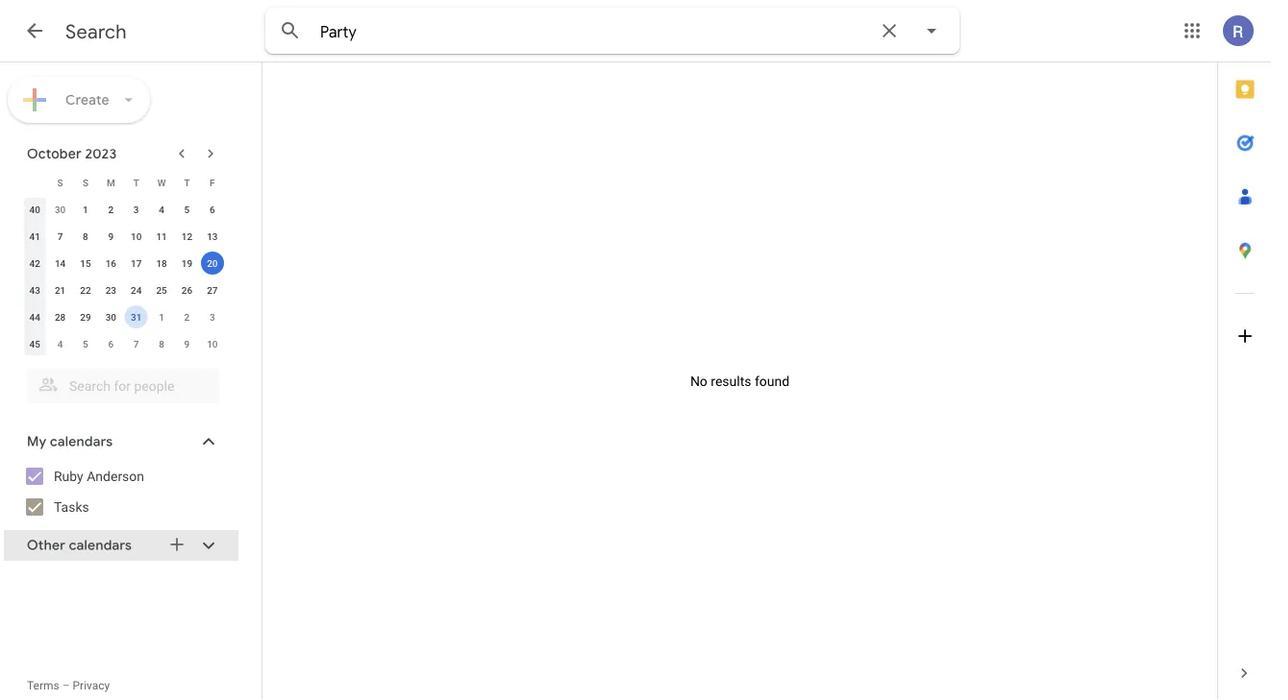 Task type: locate. For each thing, give the bounding box(es) containing it.
1 row from the top
[[22, 169, 225, 196]]

1 vertical spatial 2
[[184, 312, 190, 323]]

26
[[181, 285, 192, 296]]

go back image
[[23, 19, 46, 42]]

16
[[105, 258, 116, 269]]

10
[[131, 231, 142, 242], [207, 338, 218, 350]]

9
[[108, 231, 114, 242], [184, 338, 190, 350]]

my calendars button
[[4, 427, 238, 458]]

2 down m
[[108, 204, 114, 215]]

1 horizontal spatial 6
[[210, 204, 215, 215]]

1
[[83, 204, 88, 215], [159, 312, 164, 323]]

row
[[22, 169, 225, 196], [22, 196, 225, 223], [22, 223, 225, 250], [22, 250, 225, 277], [22, 277, 225, 304], [22, 304, 225, 331], [22, 331, 225, 358]]

12 element
[[175, 225, 198, 248]]

november 4 element
[[49, 333, 72, 356]]

0 vertical spatial 8
[[83, 231, 88, 242]]

31 element
[[125, 306, 148, 329]]

3
[[133, 204, 139, 215], [210, 312, 215, 323]]

Search text field
[[320, 22, 866, 42]]

1 vertical spatial 7
[[133, 338, 139, 350]]

0 horizontal spatial 8
[[83, 231, 88, 242]]

None search field
[[265, 8, 960, 54], [0, 362, 238, 404], [265, 8, 960, 54]]

18 element
[[150, 252, 173, 275]]

0 horizontal spatial t
[[133, 177, 139, 188]]

1 vertical spatial 9
[[184, 338, 190, 350]]

1 horizontal spatial 3
[[210, 312, 215, 323]]

0 horizontal spatial 5
[[83, 338, 88, 350]]

0 vertical spatial calendars
[[50, 434, 113, 451]]

october 2023 grid
[[18, 169, 225, 358]]

0 horizontal spatial 9
[[108, 231, 114, 242]]

search heading
[[65, 19, 127, 44]]

4 inside "november 4" element
[[57, 338, 63, 350]]

s
[[57, 177, 63, 188], [83, 177, 88, 188]]

0 horizontal spatial 6
[[108, 338, 114, 350]]

3 inside november 3 element
[[210, 312, 215, 323]]

november 7 element
[[125, 333, 148, 356]]

5 inside "november 5" element
[[83, 338, 88, 350]]

t right m
[[133, 177, 139, 188]]

45
[[29, 338, 40, 350]]

6
[[210, 204, 215, 215], [108, 338, 114, 350]]

2
[[108, 204, 114, 215], [184, 312, 190, 323]]

3 right november 2 element at the left top of the page
[[210, 312, 215, 323]]

1 vertical spatial 30
[[105, 312, 116, 323]]

30
[[55, 204, 66, 215], [105, 312, 116, 323]]

t right w
[[184, 177, 190, 188]]

1 horizontal spatial 8
[[159, 338, 164, 350]]

22 element
[[74, 279, 97, 302]]

30 right 40
[[55, 204, 66, 215]]

2 row from the top
[[22, 196, 225, 223]]

0 horizontal spatial 10
[[131, 231, 142, 242]]

14 element
[[49, 252, 72, 275]]

20 cell
[[200, 250, 225, 277]]

3 row from the top
[[22, 223, 225, 250]]

5 right "november 4" element
[[83, 338, 88, 350]]

3 up 10 element
[[133, 204, 139, 215]]

f
[[210, 177, 215, 188]]

2 right november 1 element
[[184, 312, 190, 323]]

4
[[159, 204, 164, 215], [57, 338, 63, 350]]

1 vertical spatial 1
[[159, 312, 164, 323]]

13
[[207, 231, 218, 242]]

10 left 11
[[131, 231, 142, 242]]

other calendars button
[[4, 531, 238, 562]]

0 horizontal spatial 4
[[57, 338, 63, 350]]

30 for 30 element at the left
[[105, 312, 116, 323]]

1 horizontal spatial s
[[83, 177, 88, 188]]

1 right september 30 element
[[83, 204, 88, 215]]

calendars down tasks
[[69, 537, 132, 555]]

search image
[[271, 12, 310, 50]]

my
[[27, 434, 47, 451]]

september 30 element
[[49, 198, 72, 221]]

25
[[156, 285, 167, 296]]

calendars
[[50, 434, 113, 451], [69, 537, 132, 555]]

november 9 element
[[175, 333, 198, 356]]

0 horizontal spatial s
[[57, 177, 63, 188]]

1 vertical spatial 10
[[207, 338, 218, 350]]

t
[[133, 177, 139, 188], [184, 177, 190, 188]]

10 element
[[125, 225, 148, 248]]

1 left november 2 element at the left top of the page
[[159, 312, 164, 323]]

row containing 44
[[22, 304, 225, 331]]

tab list
[[1218, 62, 1271, 647]]

calendars inside other calendars dropdown button
[[69, 537, 132, 555]]

15
[[80, 258, 91, 269]]

0 vertical spatial 10
[[131, 231, 142, 242]]

0 vertical spatial 30
[[55, 204, 66, 215]]

1 horizontal spatial 7
[[133, 338, 139, 350]]

1 horizontal spatial 9
[[184, 338, 190, 350]]

12
[[181, 231, 192, 242]]

create button
[[8, 77, 150, 123]]

1 inside november 1 element
[[159, 312, 164, 323]]

clear search image
[[870, 12, 909, 50]]

24 element
[[125, 279, 148, 302]]

terms link
[[27, 680, 59, 693]]

10 inside november 10 element
[[207, 338, 218, 350]]

s left m
[[83, 177, 88, 188]]

0 vertical spatial 6
[[210, 204, 215, 215]]

7 row from the top
[[22, 331, 225, 358]]

s up september 30 element
[[57, 177, 63, 188]]

0 horizontal spatial 2
[[108, 204, 114, 215]]

8 right november 7 element
[[159, 338, 164, 350]]

1 horizontal spatial 4
[[159, 204, 164, 215]]

28 element
[[49, 306, 72, 329]]

40
[[29, 204, 40, 215]]

add other calendars image
[[167, 536, 187, 555]]

0 horizontal spatial 3
[[133, 204, 139, 215]]

1 vertical spatial 4
[[57, 338, 63, 350]]

1 vertical spatial calendars
[[69, 537, 132, 555]]

5 row from the top
[[22, 277, 225, 304]]

no results found
[[690, 374, 789, 390]]

6 right "november 5" element
[[108, 338, 114, 350]]

november 8 element
[[150, 333, 173, 356]]

10 for 10 element
[[131, 231, 142, 242]]

2023
[[85, 145, 117, 162]]

create
[[65, 91, 109, 109]]

7 right november 6 element
[[133, 338, 139, 350]]

november 3 element
[[201, 306, 224, 329]]

9 left 10 element
[[108, 231, 114, 242]]

25 element
[[150, 279, 173, 302]]

0 vertical spatial 7
[[57, 231, 63, 242]]

calendars inside my calendars dropdown button
[[50, 434, 113, 451]]

search
[[65, 19, 127, 44]]

0 vertical spatial 9
[[108, 231, 114, 242]]

row group inside october 2023 'grid'
[[22, 196, 225, 358]]

1 vertical spatial 5
[[83, 338, 88, 350]]

0 vertical spatial 4
[[159, 204, 164, 215]]

terms – privacy
[[27, 680, 110, 693]]

calendars for other calendars
[[69, 537, 132, 555]]

5
[[184, 204, 190, 215], [83, 338, 88, 350]]

privacy
[[73, 680, 110, 693]]

my calendars list
[[4, 462, 238, 523]]

row group containing 40
[[22, 196, 225, 358]]

6 down f
[[210, 204, 215, 215]]

row group
[[22, 196, 225, 358]]

31
[[131, 312, 142, 323]]

6 row from the top
[[22, 304, 225, 331]]

1 vertical spatial 6
[[108, 338, 114, 350]]

10 for november 10 element
[[207, 338, 218, 350]]

9 right november 8 "element"
[[184, 338, 190, 350]]

1 horizontal spatial 10
[[207, 338, 218, 350]]

8
[[83, 231, 88, 242], [159, 338, 164, 350]]

30 right the 29 'element'
[[105, 312, 116, 323]]

4 left "november 5" element
[[57, 338, 63, 350]]

found
[[755, 374, 789, 390]]

1 horizontal spatial 30
[[105, 312, 116, 323]]

4 up 11 element at the left of the page
[[159, 204, 164, 215]]

1 vertical spatial 8
[[159, 338, 164, 350]]

7
[[57, 231, 63, 242], [133, 338, 139, 350]]

20, today element
[[201, 252, 224, 275]]

1 horizontal spatial 5
[[184, 204, 190, 215]]

0 vertical spatial 1
[[83, 204, 88, 215]]

7 right 41
[[57, 231, 63, 242]]

26 element
[[175, 279, 198, 302]]

16 element
[[99, 252, 122, 275]]

0 horizontal spatial 1
[[83, 204, 88, 215]]

11 element
[[150, 225, 173, 248]]

0 horizontal spatial 30
[[55, 204, 66, 215]]

terms
[[27, 680, 59, 693]]

1 vertical spatial 3
[[210, 312, 215, 323]]

w
[[157, 177, 166, 188]]

2 t from the left
[[184, 177, 190, 188]]

10 right november 9 element
[[207, 338, 218, 350]]

42
[[29, 258, 40, 269]]

anderson
[[87, 469, 144, 485]]

17 element
[[125, 252, 148, 275]]

8 up 15 element
[[83, 231, 88, 242]]

10 inside 10 element
[[131, 231, 142, 242]]

calendars up ruby
[[50, 434, 113, 451]]

5 up '12' element
[[184, 204, 190, 215]]

4 row from the top
[[22, 250, 225, 277]]

1 horizontal spatial t
[[184, 177, 190, 188]]

calendars for my calendars
[[50, 434, 113, 451]]

1 horizontal spatial 1
[[159, 312, 164, 323]]

15 element
[[74, 252, 97, 275]]



Task type: vqa. For each thing, say whether or not it's contained in the screenshot.


Task type: describe. For each thing, give the bounding box(es) containing it.
21
[[55, 285, 66, 296]]

17
[[131, 258, 142, 269]]

Search for people text field
[[38, 369, 208, 404]]

other calendars
[[27, 537, 132, 555]]

24
[[131, 285, 142, 296]]

1 horizontal spatial 2
[[184, 312, 190, 323]]

27
[[207, 285, 218, 296]]

23 element
[[99, 279, 122, 302]]

29
[[80, 312, 91, 323]]

30 element
[[99, 306, 122, 329]]

my calendars
[[27, 434, 113, 451]]

30 for september 30 element
[[55, 204, 66, 215]]

none search field 'search for people'
[[0, 362, 238, 404]]

november 6 element
[[99, 333, 122, 356]]

ruby
[[54, 469, 83, 485]]

privacy link
[[73, 680, 110, 693]]

results
[[711, 374, 751, 390]]

row containing 40
[[22, 196, 225, 223]]

0 vertical spatial 2
[[108, 204, 114, 215]]

no
[[690, 374, 708, 390]]

row containing 41
[[22, 223, 225, 250]]

23
[[105, 285, 116, 296]]

october 2023
[[27, 145, 117, 162]]

other
[[27, 537, 66, 555]]

44
[[29, 312, 40, 323]]

20
[[207, 258, 218, 269]]

18
[[156, 258, 167, 269]]

row containing 42
[[22, 250, 225, 277]]

27 element
[[201, 279, 224, 302]]

search options image
[[912, 12, 951, 50]]

1 t from the left
[[133, 177, 139, 188]]

29 element
[[74, 306, 97, 329]]

november 2 element
[[175, 306, 198, 329]]

tasks
[[54, 499, 89, 515]]

0 vertical spatial 3
[[133, 204, 139, 215]]

14
[[55, 258, 66, 269]]

8 inside november 8 "element"
[[159, 338, 164, 350]]

row containing 43
[[22, 277, 225, 304]]

row containing s
[[22, 169, 225, 196]]

november 5 element
[[74, 333, 97, 356]]

1 s from the left
[[57, 177, 63, 188]]

october
[[27, 145, 82, 162]]

21 element
[[49, 279, 72, 302]]

–
[[62, 680, 70, 693]]

22
[[80, 285, 91, 296]]

28
[[55, 312, 66, 323]]

november 1 element
[[150, 306, 173, 329]]

row containing 45
[[22, 331, 225, 358]]

ruby anderson
[[54, 469, 144, 485]]

m
[[107, 177, 115, 188]]

november 10 element
[[201, 333, 224, 356]]

0 horizontal spatial 7
[[57, 231, 63, 242]]

0 vertical spatial 5
[[184, 204, 190, 215]]

43
[[29, 285, 40, 296]]

19 element
[[175, 252, 198, 275]]

2 s from the left
[[83, 177, 88, 188]]

13 element
[[201, 225, 224, 248]]

41
[[29, 231, 40, 242]]

19
[[181, 258, 192, 269]]

31 cell
[[124, 304, 149, 331]]

11
[[156, 231, 167, 242]]



